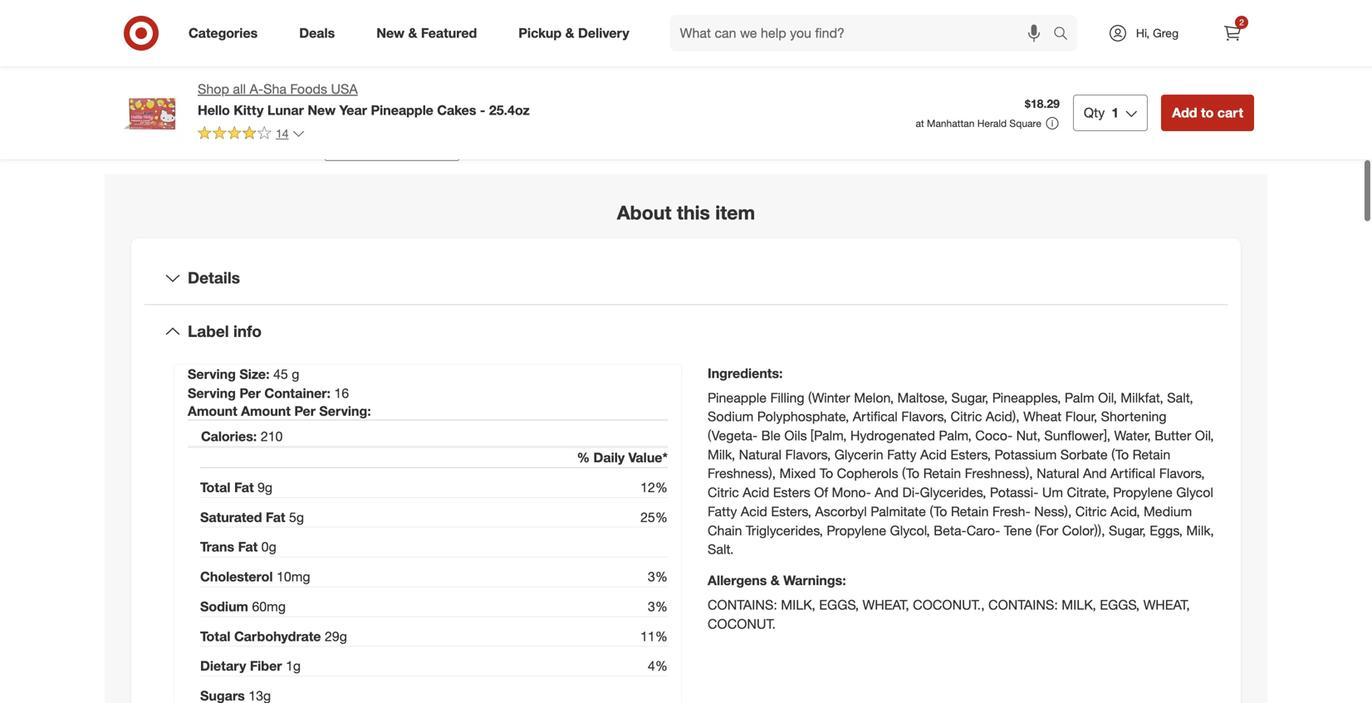 Task type: locate. For each thing, give the bounding box(es) containing it.
potassium
[[995, 447, 1057, 463]]

herald
[[977, 117, 1007, 130]]

& left 'featured'
[[408, 25, 417, 41]]

hi, greg
[[1136, 26, 1179, 40]]

0 horizontal spatial mg
[[267, 599, 286, 615]]

1 horizontal spatial add
[[1206, 27, 1225, 40]]

9
[[258, 480, 265, 496]]

mg down 5
[[291, 569, 310, 585]]

2 3% from the top
[[648, 599, 668, 615]]

1 vertical spatial milk,
[[1186, 522, 1214, 539]]

to inside ingredients: pineapple filling (winter melon, maltose, sugar, pineapples, palm oil, milkfat, salt, sodium polyphosphate, artifical flavors, citric acid), wheat flour, shortening (vegeta- ble oils [palm, hydrogenated palm, coco- nut, sunflower], water, butter oil, milk, natural flavors, glycerin fatty acid esters, potassium sorbate (to retain freshness), mixed to copherols (to retain freshness), natural and artifical flavors, citric acid esters of mono- and di-glycerides, potassi- um citrate, propylene glycol fatty acid esters, ascorbyl palmitate (to retain fresh- ness), citric acid, medium chain triglycerides, propylene glycol, beta-caro- tene (for color)), sugar, eggs, milk, salt.
[[820, 466, 833, 482]]

1 vertical spatial natural
[[1037, 466, 1079, 482]]

1 vertical spatial artifical
[[1111, 466, 1156, 482]]

per down size:
[[239, 385, 261, 402]]

new inside the shop all a-sha foods usa hello kitty lunar new year pineapple cakes - 25.4oz
[[308, 102, 336, 118]]

ble
[[761, 428, 781, 444]]

0 vertical spatial 3%
[[648, 569, 668, 585]]

shop all a-sha foods usa hello kitty lunar new year pineapple cakes - 25.4oz
[[198, 81, 530, 118]]

0 horizontal spatial add
[[1172, 105, 1197, 121]]

palm
[[1065, 390, 1094, 406]]

and up palmitate
[[875, 485, 899, 501]]

1 horizontal spatial wheat,
[[1143, 597, 1190, 613]]

1 horizontal spatial freshness),
[[965, 466, 1033, 482]]

1
[[1112, 105, 1119, 121], [286, 658, 293, 675]]

medium
[[1144, 503, 1192, 520]]

1 vertical spatial item
[[715, 201, 755, 224]]

1 horizontal spatial amount
[[241, 403, 291, 419]]

3%
[[648, 569, 668, 585], [648, 599, 668, 615]]

retain down water,
[[1133, 447, 1170, 463]]

1 horizontal spatial eggs,
[[1100, 597, 1140, 613]]

0 horizontal spatial 1
[[286, 658, 293, 675]]

about this item
[[617, 201, 755, 224]]

and up citrate,
[[1083, 466, 1107, 482]]

amount up 210
[[241, 403, 291, 419]]

ingredients: pineapple filling (winter melon, maltose, sugar, pineapples, palm oil, milkfat, salt, sodium polyphosphate, artifical flavors, citric acid), wheat flour, shortening (vegeta- ble oils [palm, hydrogenated palm, coco- nut, sunflower], water, butter oil, milk, natural flavors, glycerin fatty acid esters, potassium sorbate (to retain freshness), mixed to copherols (to retain freshness), natural and artifical flavors, citric acid esters of mono- and di-glycerides, potassi- um citrate, propylene glycol fatty acid esters, ascorbyl palmitate (to retain fresh- ness), citric acid, medium chain triglycerides, propylene glycol, beta-caro- tene (for color)), sugar, eggs, milk, salt.
[[708, 365, 1214, 558]]

milk,
[[781, 597, 815, 613], [1062, 597, 1096, 613]]

1 vertical spatial sugar,
[[1109, 522, 1146, 539]]

fat left 0
[[238, 539, 258, 555]]

0 horizontal spatial amount
[[188, 403, 237, 419]]

1 vertical spatial esters,
[[771, 503, 811, 520]]

0 horizontal spatial milk,
[[708, 447, 735, 463]]

artifical
[[853, 409, 898, 425], [1111, 466, 1156, 482]]

citric up chain
[[708, 485, 739, 501]]

What can we help you find? suggestions appear below search field
[[670, 15, 1057, 51]]

fatty up chain
[[708, 503, 737, 520]]

esters, down palm,
[[951, 447, 991, 463]]

contains: up coconut.
[[708, 597, 777, 613]]

0 vertical spatial to
[[1201, 105, 1214, 121]]

0 horizontal spatial &
[[408, 25, 417, 41]]

0 vertical spatial artifical
[[853, 409, 898, 425]]

oil,
[[1098, 390, 1117, 406], [1195, 428, 1214, 444]]

1 milk, from the left
[[781, 597, 815, 613]]

add left 2
[[1206, 27, 1225, 40]]

0 horizontal spatial new
[[308, 102, 336, 118]]

propylene down ascorbyl
[[827, 522, 886, 539]]

butter
[[1155, 428, 1191, 444]]

add left cart
[[1172, 105, 1197, 121]]

flavors, up mixed at the bottom right
[[785, 447, 831, 463]]

(to down water,
[[1111, 447, 1129, 463]]

cart
[[1217, 105, 1243, 121]]

0 vertical spatial oil,
[[1098, 390, 1117, 406]]

acid left esters at bottom right
[[743, 485, 769, 501]]

flavors, down 'maltose,'
[[901, 409, 947, 425]]

1 horizontal spatial mg
[[291, 569, 310, 585]]

45
[[273, 366, 288, 383]]

1 horizontal spatial &
[[565, 25, 574, 41]]

fat left 5
[[266, 509, 285, 526]]

milk, right eggs,
[[1186, 522, 1214, 539]]

total for total carbohydrate
[[200, 629, 230, 645]]

registries
[[805, 25, 860, 41]]

at
[[916, 117, 924, 130]]

3% for sodium 60 mg
[[648, 599, 668, 615]]

1 horizontal spatial per
[[294, 403, 316, 419]]

1 vertical spatial fat
[[266, 509, 285, 526]]

shop
[[198, 81, 229, 97]]

add item button
[[1184, 20, 1254, 47]]

freshness), down (vegeta-
[[708, 466, 776, 482]]

1 vertical spatial add
[[1172, 105, 1197, 121]]

1 horizontal spatial 1
[[1112, 105, 1119, 121]]

retain up glycerides, at the right of the page
[[923, 466, 961, 482]]

milk, down color)),
[[1062, 597, 1096, 613]]

0 vertical spatial item
[[1227, 27, 1247, 40]]

freshness),
[[708, 466, 776, 482], [965, 466, 1033, 482]]

1 right qty
[[1112, 105, 1119, 121]]

total up dietary
[[200, 629, 230, 645]]

0 horizontal spatial contains:
[[708, 597, 777, 613]]

sodium
[[708, 409, 754, 425]]

value*
[[628, 450, 668, 466]]

& right allergens
[[771, 572, 780, 589]]

amount up calories:
[[188, 403, 237, 419]]

beta-
[[934, 522, 967, 539]]

mixed
[[780, 466, 816, 482]]

1 horizontal spatial sugar,
[[1109, 522, 1146, 539]]

g
[[292, 366, 299, 383], [265, 480, 273, 496], [296, 509, 304, 526], [269, 539, 276, 555], [339, 629, 347, 645], [293, 658, 301, 675]]

eggs, down warnings:
[[819, 597, 859, 613]]

1 vertical spatial oil,
[[1195, 428, 1214, 444]]

cholesterol 10 mg
[[200, 569, 310, 585]]

1 wheat, from the left
[[863, 597, 909, 613]]

wheat,
[[863, 597, 909, 613], [1143, 597, 1190, 613]]

2 horizontal spatial flavors,
[[1159, 466, 1205, 482]]

wheat, left the coconut.,
[[863, 597, 909, 613]]

%
[[577, 450, 590, 466]]

0 vertical spatial per
[[239, 385, 261, 402]]

esters
[[773, 485, 810, 501]]

citric
[[951, 409, 982, 425], [708, 485, 739, 501], [1075, 503, 1107, 520]]

amount
[[188, 403, 237, 419], [241, 403, 291, 419]]

0 horizontal spatial to
[[820, 466, 833, 482]]

0 horizontal spatial and
[[875, 485, 899, 501]]

add to cart button
[[1161, 95, 1254, 131]]

fatty
[[887, 447, 917, 463], [708, 503, 737, 520]]

fatty down hydrogenated
[[887, 447, 917, 463]]

10
[[277, 569, 291, 585]]

2 freshness), from the left
[[965, 466, 1033, 482]]

1 horizontal spatial to
[[1201, 105, 1214, 121]]

0 horizontal spatial per
[[239, 385, 261, 402]]

$18.29
[[1025, 96, 1060, 111]]

1 vertical spatial serving
[[188, 385, 236, 402]]

2 total from the top
[[200, 629, 230, 645]]

artifical down melon,
[[853, 409, 898, 425]]

1 horizontal spatial artifical
[[1111, 466, 1156, 482]]

0 vertical spatial propylene
[[1113, 485, 1173, 501]]

1 vertical spatial propylene
[[827, 522, 886, 539]]

new down foods at the top
[[308, 102, 336, 118]]

0 vertical spatial (to
[[1111, 447, 1129, 463]]

retain up 'caro-'
[[951, 503, 989, 520]]

pickup & delivery link
[[504, 15, 650, 51]]

1 total from the top
[[200, 480, 230, 496]]

square
[[1009, 117, 1041, 130]]

per inside serving size: 45 g serving per container: 16
[[239, 385, 261, 402]]

glycol
[[1176, 485, 1213, 501]]

mg up carbohydrate
[[267, 599, 286, 615]]

serving size: 45 g serving per container: 16
[[188, 366, 349, 402]]

1 vertical spatial fatty
[[708, 503, 737, 520]]

2 vertical spatial retain
[[951, 503, 989, 520]]

retain
[[1133, 447, 1170, 463], [923, 466, 961, 482], [951, 503, 989, 520]]

4%
[[648, 658, 668, 675]]

0 horizontal spatial sugar,
[[951, 390, 989, 406]]

0 horizontal spatial eggs,
[[819, 597, 859, 613]]

0 vertical spatial total
[[200, 480, 230, 496]]

1 horizontal spatial (to
[[930, 503, 947, 520]]

0 vertical spatial new
[[376, 25, 405, 41]]

acid down palm,
[[920, 447, 947, 463]]

mono-
[[832, 485, 871, 501]]

coconut.,
[[913, 597, 985, 613]]

details button
[[145, 252, 1228, 305]]

salt,
[[1167, 390, 1193, 406]]

&
[[408, 25, 417, 41], [565, 25, 574, 41], [771, 572, 780, 589]]

warnings:
[[783, 572, 846, 589]]

pickup & delivery
[[519, 25, 629, 41]]

citrate,
[[1067, 485, 1109, 501]]

(for
[[1036, 522, 1058, 539]]

per down container:
[[294, 403, 316, 419]]

to left cart
[[1201, 105, 1214, 121]]

new left 'featured'
[[376, 25, 405, 41]]

oil, right palm
[[1098, 390, 1117, 406]]

1 horizontal spatial citric
[[951, 409, 982, 425]]

(to up di-
[[902, 466, 920, 482]]

flavors,
[[901, 409, 947, 425], [785, 447, 831, 463], [1159, 466, 1205, 482]]

natural up um
[[1037, 466, 1079, 482]]

image of hello kitty lunar new year pineapple cakes - 25.4oz image
[[118, 80, 184, 146]]

0 horizontal spatial (to
[[902, 466, 920, 482]]

0 vertical spatial retain
[[1133, 447, 1170, 463]]

2 eggs, from the left
[[1100, 597, 1140, 613]]

1 horizontal spatial new
[[376, 25, 405, 41]]

1 horizontal spatial esters,
[[951, 447, 991, 463]]

citric up palm,
[[951, 409, 982, 425]]

1 vertical spatial (to
[[902, 466, 920, 482]]

0 vertical spatial and
[[1083, 466, 1107, 482]]

oil, right 'butter'
[[1195, 428, 1214, 444]]

1 vertical spatial 1
[[286, 658, 293, 675]]

wheat
[[1023, 409, 1062, 425]]

acid up chain
[[741, 503, 767, 520]]

1 horizontal spatial milk,
[[1062, 597, 1096, 613]]

milk, down (vegeta-
[[708, 447, 735, 463]]

pickup
[[519, 25, 562, 41]]

fat left 9
[[234, 480, 254, 496]]

& inside allergens & warnings: contains: milk, eggs, wheat, coconut., contains: milk, eggs, wheat, coconut.
[[771, 572, 780, 589]]

0 vertical spatial fat
[[234, 480, 254, 496]]

1 horizontal spatial fatty
[[887, 447, 917, 463]]

& right the pickup
[[565, 25, 574, 41]]

0 horizontal spatial wheat,
[[863, 597, 909, 613]]

0 vertical spatial mg
[[291, 569, 310, 585]]

0 horizontal spatial flavors,
[[785, 447, 831, 463]]

sugar, up acid),
[[951, 390, 989, 406]]

oils
[[784, 428, 807, 444]]

add inside 'button'
[[1206, 27, 1225, 40]]

hi,
[[1136, 26, 1150, 40]]

maltose,
[[897, 390, 948, 406]]

saturated
[[200, 509, 262, 526]]

0 horizontal spatial natural
[[739, 447, 782, 463]]

0 horizontal spatial oil,
[[1098, 390, 1117, 406]]

2 vertical spatial citric
[[1075, 503, 1107, 520]]

cakes
[[437, 102, 476, 118]]

1 vertical spatial retain
[[923, 466, 961, 482]]

eggs, down color)),
[[1100, 597, 1140, 613]]

1 vertical spatial mg
[[267, 599, 286, 615]]

& for featured
[[408, 25, 417, 41]]

add for add to cart
[[1172, 105, 1197, 121]]

acid
[[920, 447, 947, 463], [743, 485, 769, 501], [741, 503, 767, 520]]

serving down 16
[[319, 403, 367, 419]]

1 vertical spatial total
[[200, 629, 230, 645]]

flour,
[[1065, 409, 1097, 425]]

search
[[1046, 27, 1086, 43]]

11%
[[640, 629, 668, 645]]

0 horizontal spatial citric
[[708, 485, 739, 501]]

25%
[[640, 509, 668, 526]]

eggs,
[[819, 597, 859, 613], [1100, 597, 1140, 613]]

to up of
[[820, 466, 833, 482]]

sugar, down acid,
[[1109, 522, 1146, 539]]

:
[[367, 403, 371, 419]]

1 vertical spatial new
[[308, 102, 336, 118]]

and
[[1083, 466, 1107, 482], [875, 485, 899, 501]]

flavors, up glycol
[[1159, 466, 1205, 482]]

g for 1
[[293, 658, 301, 675]]

foods
[[290, 81, 327, 97]]

1 3% from the top
[[648, 569, 668, 585]]

add inside button
[[1172, 105, 1197, 121]]

g for 29
[[339, 629, 347, 645]]

1 right fiber
[[286, 658, 293, 675]]

2 vertical spatial (to
[[930, 503, 947, 520]]

sugar,
[[951, 390, 989, 406], [1109, 522, 1146, 539]]

1 vertical spatial per
[[294, 403, 316, 419]]

wheat, down eggs,
[[1143, 597, 1190, 613]]

categories link
[[174, 15, 278, 51]]

artifical down water,
[[1111, 466, 1156, 482]]

item right greg at top right
[[1227, 27, 1247, 40]]

5
[[289, 509, 296, 526]]

freshness), up "potassi-"
[[965, 466, 1033, 482]]

0 vertical spatial add
[[1206, 27, 1225, 40]]

salt.
[[708, 541, 734, 558]]

serving up calories:
[[188, 385, 236, 402]]

contains: right the coconut.,
[[988, 597, 1058, 613]]

(to up beta-
[[930, 503, 947, 520]]

natural down ble
[[739, 447, 782, 463]]

citric down citrate,
[[1075, 503, 1107, 520]]

milk, down warnings:
[[781, 597, 815, 613]]

esters, down esters at bottom right
[[771, 503, 811, 520]]

0 horizontal spatial esters,
[[771, 503, 811, 520]]

1 vertical spatial citric
[[708, 485, 739, 501]]

14 link
[[198, 125, 305, 144]]

2 horizontal spatial &
[[771, 572, 780, 589]]

g for 45
[[292, 366, 299, 383]]

2 milk, from the left
[[1062, 597, 1096, 613]]

item right the this
[[715, 201, 755, 224]]

sorbate
[[1060, 447, 1108, 463]]

2 vertical spatial fat
[[238, 539, 258, 555]]

size:
[[239, 366, 270, 383]]

total up saturated
[[200, 480, 230, 496]]

propylene up acid,
[[1113, 485, 1173, 501]]

serving left size:
[[188, 366, 236, 383]]

0 horizontal spatial artifical
[[853, 409, 898, 425]]

1 horizontal spatial flavors,
[[901, 409, 947, 425]]

amount amount per serving :
[[188, 403, 371, 419]]

1 horizontal spatial milk,
[[1186, 522, 1214, 539]]

featured
[[421, 25, 477, 41]]

glycerin
[[835, 447, 883, 463]]

g inside serving size: 45 g serving per container: 16
[[292, 366, 299, 383]]



Task type: vqa. For each thing, say whether or not it's contained in the screenshot.
the philips link
no



Task type: describe. For each thing, give the bounding box(es) containing it.
1 eggs, from the left
[[819, 597, 859, 613]]

0 horizontal spatial propylene
[[827, 522, 886, 539]]

saturated fat 5 g
[[200, 509, 304, 526]]

all
[[233, 81, 246, 97]]

lunar
[[267, 102, 304, 118]]

2 horizontal spatial citric
[[1075, 503, 1107, 520]]

hello
[[198, 102, 230, 118]]

0 vertical spatial flavors,
[[901, 409, 947, 425]]

ness),
[[1034, 503, 1072, 520]]

sodium 60 mg
[[200, 599, 286, 615]]

this
[[677, 201, 710, 224]]

daily
[[593, 450, 625, 466]]

2 vertical spatial serving
[[319, 403, 367, 419]]

melon,
[[854, 390, 894, 406]]

item inside 'button'
[[1227, 27, 1247, 40]]

1 vertical spatial flavors,
[[785, 447, 831, 463]]

acid,
[[1111, 503, 1140, 520]]

sponsored
[[1205, 131, 1254, 144]]

calories:
[[201, 428, 257, 445]]

25.4oz
[[489, 102, 530, 118]]

glycol,
[[890, 522, 930, 539]]

dietary
[[200, 658, 246, 675]]

nut,
[[1016, 428, 1041, 444]]

hello kitty lunar new year pineapple cakes - 25.4oz, 7 of 11 image
[[118, 0, 385, 111]]

pineapple
[[708, 390, 767, 406]]

2 contains: from the left
[[988, 597, 1058, 613]]

% daily value*
[[577, 450, 668, 466]]

allergens
[[708, 572, 767, 589]]

1 horizontal spatial propylene
[[1113, 485, 1173, 501]]

add for add item
[[1206, 27, 1225, 40]]

chain
[[708, 522, 742, 539]]

1 amount from the left
[[188, 403, 237, 419]]

1 horizontal spatial oil,
[[1195, 428, 1214, 444]]

0 vertical spatial acid
[[920, 447, 947, 463]]

0 vertical spatial esters,
[[951, 447, 991, 463]]

cholesterol
[[200, 569, 273, 585]]

coco-
[[975, 428, 1013, 444]]

of
[[814, 485, 828, 501]]

um
[[1042, 485, 1063, 501]]

glycerides,
[[920, 485, 986, 501]]

palmitate
[[871, 503, 926, 520]]

copherols
[[837, 466, 898, 482]]

milkfat,
[[1121, 390, 1163, 406]]

0 vertical spatial milk,
[[708, 447, 735, 463]]

to inside button
[[1201, 105, 1214, 121]]

add to cart
[[1172, 105, 1243, 121]]

& for warnings:
[[771, 572, 780, 589]]

sunflower],
[[1044, 428, 1111, 444]]

60
[[252, 599, 267, 615]]

new & featured
[[376, 25, 477, 41]]

fiber
[[250, 658, 282, 675]]

0 vertical spatial serving
[[188, 366, 236, 383]]

carbohydrate
[[234, 629, 321, 645]]

add item
[[1206, 27, 1247, 40]]

search button
[[1046, 15, 1086, 55]]

triglycerides,
[[746, 522, 823, 539]]

total for total fat
[[200, 480, 230, 496]]

ingredients:
[[708, 365, 783, 381]]

g for 0
[[269, 539, 276, 555]]

2 vertical spatial acid
[[741, 503, 767, 520]]

color)),
[[1062, 522, 1105, 539]]

0 horizontal spatial fatty
[[708, 503, 737, 520]]

fresh-
[[992, 503, 1031, 520]]

pineapple
[[371, 102, 433, 118]]

& for delivery
[[565, 25, 574, 41]]

trans
[[200, 539, 234, 555]]

mg for sodium 60 mg
[[267, 599, 286, 615]]

1 vertical spatial acid
[[743, 485, 769, 501]]

-
[[480, 102, 485, 118]]

1 vertical spatial and
[[875, 485, 899, 501]]

2
[[1239, 17, 1244, 27]]

hydrogenated
[[850, 428, 935, 444]]

2 wheat, from the left
[[1143, 597, 1190, 613]]

deals link
[[285, 15, 356, 51]]

fat for total fat
[[234, 480, 254, 496]]

0 vertical spatial citric
[[951, 409, 982, 425]]

potassi-
[[990, 485, 1039, 501]]

label
[[188, 322, 229, 341]]

g for 5
[[296, 509, 304, 526]]

details
[[188, 268, 240, 287]]

qty
[[1084, 105, 1105, 121]]

filling
[[770, 390, 804, 406]]

deals
[[299, 25, 335, 41]]

kitty
[[234, 102, 264, 118]]

2 link
[[1214, 15, 1251, 51]]

fat for trans fat
[[238, 539, 258, 555]]

(winter
[[808, 390, 850, 406]]

0 vertical spatial 1
[[1112, 105, 1119, 121]]

29
[[325, 629, 339, 645]]

categories
[[189, 25, 258, 41]]

1 contains: from the left
[[708, 597, 777, 613]]

year
[[339, 102, 367, 118]]

hello kitty lunar new year pineapple cakes - 25.4oz, 8 of 11 image
[[399, 0, 666, 111]]

delivery
[[578, 25, 629, 41]]

2 vertical spatial flavors,
[[1159, 466, 1205, 482]]

3% for cholesterol 10 mg
[[648, 569, 668, 585]]

ascorbyl
[[815, 503, 867, 520]]

16
[[334, 385, 349, 402]]

fat for saturated fat
[[266, 509, 285, 526]]

shortening
[[1101, 409, 1167, 425]]

info
[[233, 322, 262, 341]]

sha
[[263, 81, 287, 97]]

coconut.
[[708, 616, 776, 632]]

image gallery element
[[118, 0, 666, 161]]

trans fat 0 g
[[200, 539, 276, 555]]

2 amount from the left
[[241, 403, 291, 419]]

1 freshness), from the left
[[708, 466, 776, 482]]

g for 9
[[265, 480, 273, 496]]

label info
[[188, 322, 262, 341]]

acid),
[[986, 409, 1020, 425]]

mg for cholesterol 10 mg
[[291, 569, 310, 585]]

allergens & warnings: contains: milk, eggs, wheat, coconut., contains: milk, eggs, wheat, coconut.
[[708, 572, 1190, 632]]

advertisement element
[[706, 67, 1254, 130]]

0 vertical spatial sugar,
[[951, 390, 989, 406]]

sodium
[[200, 599, 248, 615]]

water,
[[1114, 428, 1151, 444]]

0 horizontal spatial item
[[715, 201, 755, 224]]

0 vertical spatial fatty
[[887, 447, 917, 463]]

container:
[[264, 385, 331, 402]]

at manhattan herald square
[[916, 117, 1041, 130]]

pineapples,
[[992, 390, 1061, 406]]

a-
[[250, 81, 263, 97]]

2 horizontal spatial (to
[[1111, 447, 1129, 463]]

1 horizontal spatial natural
[[1037, 466, 1079, 482]]



